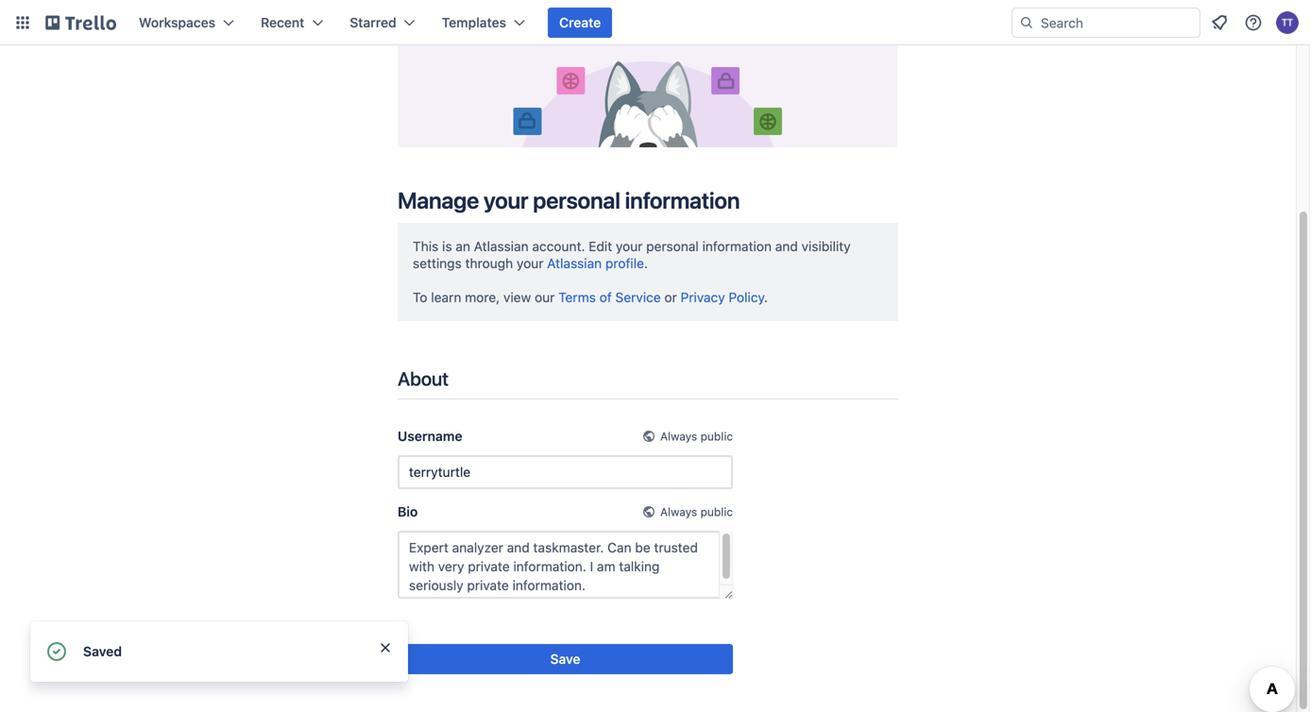 Task type: describe. For each thing, give the bounding box(es) containing it.
starred button
[[339, 8, 427, 38]]

templates
[[442, 15, 507, 30]]

0 vertical spatial your
[[484, 187, 529, 213]]

policy
[[729, 289, 764, 305]]

atlassian profile
[[547, 255, 644, 271]]

terms of service link
[[559, 289, 661, 305]]

view
[[504, 289, 531, 305]]

templates button
[[431, 8, 537, 38]]

create
[[559, 15, 601, 30]]

personal inside this is an atlassian account. edit your personal information and visibility settings through your
[[647, 238, 699, 254]]

atlassian profile link
[[547, 255, 644, 271]]

atlassian inside this is an atlassian account. edit your personal information and visibility settings through your
[[474, 238, 529, 254]]

privacy
[[681, 289, 725, 305]]

always public for username
[[661, 430, 733, 443]]

0 notifications image
[[1209, 11, 1231, 34]]

terms of service or privacy policy .
[[559, 289, 768, 305]]

always public for bio
[[661, 505, 733, 519]]

. to learn more, view our
[[413, 255, 648, 305]]

create button
[[548, 8, 613, 38]]

2 vertical spatial your
[[517, 255, 544, 271]]

through
[[465, 255, 513, 271]]

profile
[[606, 255, 644, 271]]

bio
[[398, 504, 418, 520]]

public for username
[[701, 430, 733, 443]]

recent
[[261, 15, 305, 30]]

back to home image
[[45, 8, 116, 38]]

or
[[665, 289, 677, 305]]

visibility
[[802, 238, 851, 254]]

starred
[[350, 15, 397, 30]]

of
[[600, 289, 612, 305]]

terry turtle (terryturtle) image
[[1277, 11, 1299, 34]]

recent button
[[250, 8, 335, 38]]

Username text field
[[398, 455, 733, 489]]

account.
[[532, 238, 585, 254]]

Search field
[[1035, 9, 1200, 37]]

. inside . to learn more, view our
[[644, 255, 648, 271]]

Bio text field
[[398, 531, 733, 599]]

this is an atlassian account. edit your personal information and visibility settings through your
[[413, 238, 851, 271]]

to
[[413, 289, 428, 305]]

workspaces
[[139, 15, 216, 30]]

saved
[[83, 644, 122, 660]]



Task type: locate. For each thing, give the bounding box(es) containing it.
open information menu image
[[1245, 13, 1263, 32]]

1 always from the top
[[661, 430, 698, 443]]

personal
[[533, 187, 621, 213], [647, 238, 699, 254]]

more,
[[465, 289, 500, 305]]

0 horizontal spatial .
[[644, 255, 648, 271]]

1 vertical spatial public
[[701, 505, 733, 519]]

always
[[661, 430, 698, 443], [661, 505, 698, 519]]

terms
[[559, 289, 596, 305]]

personal up account.
[[533, 187, 621, 213]]

this
[[413, 238, 439, 254]]

0 vertical spatial .
[[644, 255, 648, 271]]

save
[[551, 651, 581, 667]]

. up service
[[644, 255, 648, 271]]

always for bio
[[661, 505, 698, 519]]

dismiss flag image
[[378, 641, 393, 656]]

manage your personal information
[[398, 187, 740, 213]]

1 vertical spatial .
[[764, 289, 768, 305]]

. right privacy
[[764, 289, 768, 305]]

1 vertical spatial personal
[[647, 238, 699, 254]]

personal up 'or'
[[647, 238, 699, 254]]

an
[[456, 238, 471, 254]]

2 public from the top
[[701, 505, 733, 519]]

1 vertical spatial always public
[[661, 505, 733, 519]]

0 vertical spatial information
[[625, 187, 740, 213]]

1 vertical spatial your
[[616, 238, 643, 254]]

2 always from the top
[[661, 505, 698, 519]]

service
[[616, 289, 661, 305]]

1 vertical spatial information
[[703, 238, 772, 254]]

.
[[644, 255, 648, 271], [764, 289, 768, 305]]

settings
[[413, 255, 462, 271]]

1 horizontal spatial personal
[[647, 238, 699, 254]]

0 vertical spatial public
[[701, 430, 733, 443]]

public
[[701, 430, 733, 443], [701, 505, 733, 519]]

your up profile at the top of page
[[616, 238, 643, 254]]

search image
[[1020, 15, 1035, 30]]

atlassian
[[474, 238, 529, 254], [547, 255, 602, 271]]

0 vertical spatial personal
[[533, 187, 621, 213]]

1 public from the top
[[701, 430, 733, 443]]

your down account.
[[517, 255, 544, 271]]

1 vertical spatial atlassian
[[547, 255, 602, 271]]

information left and
[[703, 238, 772, 254]]

always for username
[[661, 430, 698, 443]]

information up this is an atlassian account. edit your personal information and visibility settings through your
[[625, 187, 740, 213]]

edit
[[589, 238, 612, 254]]

atlassian down account.
[[547, 255, 602, 271]]

0 vertical spatial atlassian
[[474, 238, 529, 254]]

and
[[776, 238, 798, 254]]

primary element
[[0, 0, 1311, 45]]

manage
[[398, 187, 479, 213]]

username
[[398, 428, 463, 444]]

workspaces button
[[128, 8, 246, 38]]

is
[[442, 238, 452, 254]]

1 always public from the top
[[661, 430, 733, 443]]

save button
[[398, 644, 733, 675]]

1 horizontal spatial atlassian
[[547, 255, 602, 271]]

privacy policy link
[[681, 289, 764, 305]]

learn
[[431, 289, 462, 305]]

public for bio
[[701, 505, 733, 519]]

information
[[625, 187, 740, 213], [703, 238, 772, 254]]

0 vertical spatial always public
[[661, 430, 733, 443]]

always public
[[661, 430, 733, 443], [661, 505, 733, 519]]

your
[[484, 187, 529, 213], [616, 238, 643, 254], [517, 255, 544, 271]]

1 vertical spatial always
[[661, 505, 698, 519]]

0 horizontal spatial atlassian
[[474, 238, 529, 254]]

2 always public from the top
[[661, 505, 733, 519]]

atlassian up through
[[474, 238, 529, 254]]

our
[[535, 289, 555, 305]]

0 vertical spatial always
[[661, 430, 698, 443]]

your up through
[[484, 187, 529, 213]]

information inside this is an atlassian account. edit your personal information and visibility settings through your
[[703, 238, 772, 254]]

1 horizontal spatial .
[[764, 289, 768, 305]]

0 horizontal spatial personal
[[533, 187, 621, 213]]

about
[[398, 367, 449, 390]]



Task type: vqa. For each thing, say whether or not it's contained in the screenshot.
Primary element
yes



